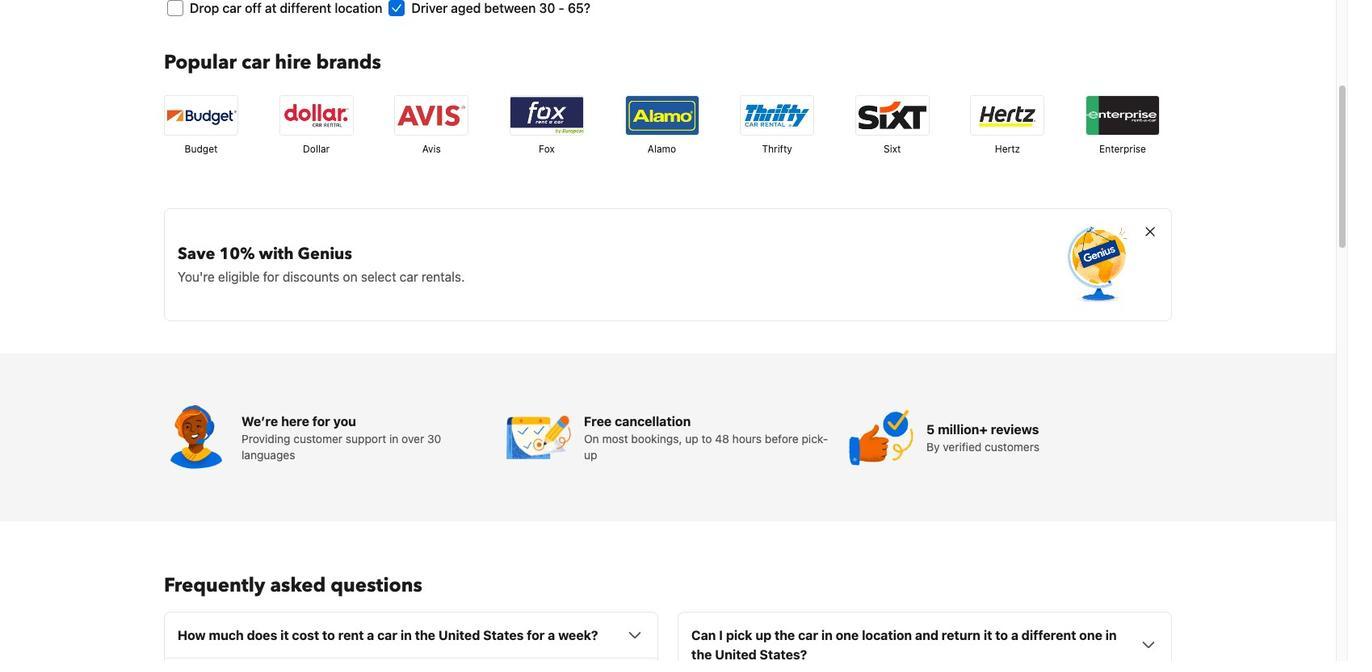 Task type: locate. For each thing, give the bounding box(es) containing it.
verified
[[943, 441, 982, 454]]

location
[[335, 1, 382, 16], [862, 629, 912, 643]]

2 vertical spatial for
[[527, 629, 545, 643]]

car right the rent
[[377, 629, 398, 643]]

0 horizontal spatial up
[[584, 449, 597, 462]]

1 horizontal spatial up
[[685, 432, 699, 446]]

car
[[222, 1, 242, 16], [242, 50, 270, 76], [400, 270, 418, 285], [377, 629, 398, 643], [798, 629, 818, 643]]

0 vertical spatial 30
[[539, 1, 555, 16]]

we're here for you providing customer support in over 30 languages
[[242, 415, 441, 462]]

2 horizontal spatial to
[[996, 629, 1008, 643]]

the down can
[[692, 648, 712, 662]]

save 10% with genius you're eligible for discounts on select car rentals.
[[178, 243, 465, 285]]

how much does it cost to rent a car in the united states for a week? button
[[178, 626, 645, 646]]

up left 48
[[685, 432, 699, 446]]

1 vertical spatial for
[[312, 415, 330, 429]]

it inside can i pick up the car in one location and return it to a different one in the united states?
[[984, 629, 992, 643]]

2 a from the left
[[548, 629, 555, 643]]

to
[[702, 432, 712, 446], [322, 629, 335, 643], [996, 629, 1008, 643]]

bookings,
[[631, 432, 682, 446]]

alamo
[[648, 143, 676, 155]]

30 left -
[[539, 1, 555, 16]]

before
[[765, 432, 799, 446]]

65?
[[568, 1, 591, 16]]

in inside we're here for you providing customer support in over 30 languages
[[389, 432, 399, 446]]

for right states
[[527, 629, 545, 643]]

car left the off
[[222, 1, 242, 16]]

hire
[[275, 50, 311, 76]]

1 vertical spatial different
[[1022, 629, 1077, 643]]

0 horizontal spatial 30
[[427, 432, 441, 446]]

here
[[281, 415, 309, 429]]

rentals.
[[422, 270, 465, 285]]

driver aged between 30 - 65?
[[412, 1, 591, 16]]

30 right over
[[427, 432, 441, 446]]

1 horizontal spatial it
[[984, 629, 992, 643]]

for down with
[[263, 270, 279, 285]]

1 horizontal spatial different
[[1022, 629, 1077, 643]]

1 horizontal spatial a
[[548, 629, 555, 643]]

0 vertical spatial united
[[439, 629, 480, 643]]

it left 'cost'
[[280, 629, 289, 643]]

questions
[[331, 573, 422, 600]]

sixt
[[884, 143, 901, 155]]

for
[[263, 270, 279, 285], [312, 415, 330, 429], [527, 629, 545, 643]]

to left the rent
[[322, 629, 335, 643]]

0 vertical spatial different
[[280, 1, 331, 16]]

3 a from the left
[[1011, 629, 1019, 643]]

support
[[346, 432, 386, 446]]

0 vertical spatial for
[[263, 270, 279, 285]]

location up "brands"
[[335, 1, 382, 16]]

asked
[[270, 573, 326, 600]]

2 horizontal spatial for
[[527, 629, 545, 643]]

30
[[539, 1, 555, 16], [427, 432, 441, 446]]

5 million+ reviews by verified customers
[[927, 423, 1040, 454]]

driver
[[412, 1, 448, 16]]

can i pick up the car in one location and return it to a different one in the united states? button
[[692, 626, 1159, 662]]

0 horizontal spatial united
[[439, 629, 480, 643]]

0 horizontal spatial it
[[280, 629, 289, 643]]

car right the select
[[400, 270, 418, 285]]

up
[[685, 432, 699, 446], [584, 449, 597, 462], [756, 629, 772, 643]]

select
[[361, 270, 396, 285]]

to left 48
[[702, 432, 712, 446]]

and
[[915, 629, 939, 643]]

i
[[719, 629, 723, 643]]

cancellation
[[615, 415, 691, 429]]

alamo logo image
[[626, 96, 698, 135]]

the up states?
[[775, 629, 795, 643]]

1 a from the left
[[367, 629, 374, 643]]

a right the rent
[[367, 629, 374, 643]]

providing
[[242, 432, 290, 446]]

up right pick
[[756, 629, 772, 643]]

a right return at the bottom right
[[1011, 629, 1019, 643]]

we're
[[242, 415, 278, 429]]

1 it from the left
[[280, 629, 289, 643]]

a
[[367, 629, 374, 643], [548, 629, 555, 643], [1011, 629, 1019, 643]]

2 vertical spatial up
[[756, 629, 772, 643]]

fox logo image
[[511, 96, 583, 135]]

at
[[265, 1, 277, 16]]

1 horizontal spatial location
[[862, 629, 912, 643]]

enterprise
[[1100, 143, 1146, 155]]

hertz
[[995, 143, 1020, 155]]

0 horizontal spatial the
[[415, 629, 436, 643]]

it
[[280, 629, 289, 643], [984, 629, 992, 643]]

car inside can i pick up the car in one location and return it to a different one in the united states?
[[798, 629, 818, 643]]

0 horizontal spatial to
[[322, 629, 335, 643]]

over
[[402, 432, 424, 446]]

car up states?
[[798, 629, 818, 643]]

united inside can i pick up the car in one location and return it to a different one in the united states?
[[715, 648, 757, 662]]

a left week?
[[548, 629, 555, 643]]

united down pick
[[715, 648, 757, 662]]

1 horizontal spatial for
[[312, 415, 330, 429]]

up down on
[[584, 449, 597, 462]]

0 horizontal spatial a
[[367, 629, 374, 643]]

0 horizontal spatial one
[[836, 629, 859, 643]]

between
[[484, 1, 536, 16]]

to right return at the bottom right
[[996, 629, 1008, 643]]

united left states
[[439, 629, 480, 643]]

one
[[836, 629, 859, 643], [1080, 629, 1103, 643]]

0 horizontal spatial for
[[263, 270, 279, 285]]

in
[[389, 432, 399, 446], [401, 629, 412, 643], [822, 629, 833, 643], [1106, 629, 1117, 643]]

eligible
[[218, 270, 260, 285]]

1 vertical spatial 30
[[427, 432, 441, 446]]

0 horizontal spatial different
[[280, 1, 331, 16]]

it right return at the bottom right
[[984, 629, 992, 643]]

united
[[439, 629, 480, 643], [715, 648, 757, 662]]

popular car hire brands
[[164, 50, 381, 76]]

the down questions
[[415, 629, 436, 643]]

location left and
[[862, 629, 912, 643]]

different
[[280, 1, 331, 16], [1022, 629, 1077, 643]]

sixt logo image
[[856, 96, 929, 135]]

most
[[602, 432, 628, 446]]

0 vertical spatial location
[[335, 1, 382, 16]]

2 horizontal spatial a
[[1011, 629, 1019, 643]]

genius
[[298, 243, 352, 265]]

for up "customer"
[[312, 415, 330, 429]]

1 horizontal spatial united
[[715, 648, 757, 662]]

2 horizontal spatial the
[[775, 629, 795, 643]]

drop car off at different location
[[190, 1, 382, 16]]

to inside can i pick up the car in one location and return it to a different one in the united states?
[[996, 629, 1008, 643]]

1 horizontal spatial one
[[1080, 629, 1103, 643]]

location inside can i pick up the car in one location and return it to a different one in the united states?
[[862, 629, 912, 643]]

aged
[[451, 1, 481, 16]]

the
[[415, 629, 436, 643], [775, 629, 795, 643], [692, 648, 712, 662]]

1 vertical spatial location
[[862, 629, 912, 643]]

2 it from the left
[[984, 629, 992, 643]]

on
[[343, 270, 358, 285]]

you
[[333, 415, 356, 429]]

customer
[[294, 432, 343, 446]]

for inside 'how much does it cost to rent a car in the united states for a week?' dropdown button
[[527, 629, 545, 643]]

1 vertical spatial united
[[715, 648, 757, 662]]

1 horizontal spatial to
[[702, 432, 712, 446]]

up inside can i pick up the car in one location and return it to a different one in the united states?
[[756, 629, 772, 643]]

2 horizontal spatial up
[[756, 629, 772, 643]]



Task type: describe. For each thing, give the bounding box(es) containing it.
pick
[[726, 629, 753, 643]]

a inside can i pick up the car in one location and return it to a different one in the united states?
[[1011, 629, 1019, 643]]

languages
[[242, 449, 295, 462]]

does
[[247, 629, 277, 643]]

free cancellation on most bookings, up to 48 hours before pick- up
[[584, 415, 828, 462]]

car inside save 10% with genius you're eligible for discounts on select car rentals.
[[400, 270, 418, 285]]

brands
[[316, 50, 381, 76]]

states
[[483, 629, 524, 643]]

hours
[[733, 432, 762, 446]]

how
[[178, 629, 206, 643]]

for inside we're here for you providing customer support in over 30 languages
[[312, 415, 330, 429]]

0 vertical spatial up
[[685, 432, 699, 446]]

customers
[[985, 441, 1040, 454]]

can
[[692, 629, 716, 643]]

you're
[[178, 270, 215, 285]]

with
[[259, 243, 294, 265]]

5 million+ reviews image
[[849, 406, 914, 470]]

-
[[559, 1, 565, 16]]

for inside save 10% with genius you're eligible for discounts on select car rentals.
[[263, 270, 279, 285]]

fox
[[539, 143, 555, 155]]

to inside free cancellation on most bookings, up to 48 hours before pick- up
[[702, 432, 712, 446]]

week?
[[558, 629, 598, 643]]

car left hire
[[242, 50, 270, 76]]

different inside can i pick up the car in one location and return it to a different one in the united states?
[[1022, 629, 1077, 643]]

0 horizontal spatial location
[[335, 1, 382, 16]]

10%
[[219, 243, 255, 265]]

cost
[[292, 629, 319, 643]]

return
[[942, 629, 981, 643]]

much
[[209, 629, 244, 643]]

drop
[[190, 1, 219, 16]]

free
[[584, 415, 612, 429]]

budget
[[185, 143, 218, 155]]

thrifty
[[762, 143, 792, 155]]

enterprise logo image
[[1087, 96, 1159, 135]]

5
[[927, 423, 935, 437]]

how much does it cost to rent a car in the united states for a week?
[[178, 629, 598, 643]]

dollar logo image
[[280, 96, 353, 135]]

1 vertical spatial up
[[584, 449, 597, 462]]

pick-
[[802, 432, 828, 446]]

avis logo image
[[395, 96, 468, 135]]

can i pick up the car in one location and return it to a different one in the united states?
[[692, 629, 1117, 662]]

dollar
[[303, 143, 330, 155]]

by
[[927, 441, 940, 454]]

frequently asked questions
[[164, 573, 422, 600]]

on
[[584, 432, 599, 446]]

30 inside we're here for you providing customer support in over 30 languages
[[427, 432, 441, 446]]

free cancellation image
[[507, 406, 571, 470]]

discounts
[[283, 270, 340, 285]]

1 horizontal spatial the
[[692, 648, 712, 662]]

off
[[245, 1, 262, 16]]

thrifty logo image
[[741, 96, 814, 135]]

hertz logo image
[[971, 96, 1044, 135]]

frequently
[[164, 573, 265, 600]]

48
[[715, 432, 729, 446]]

save
[[178, 243, 215, 265]]

1 one from the left
[[836, 629, 859, 643]]

popular
[[164, 50, 237, 76]]

million+
[[938, 423, 988, 437]]

budget logo image
[[165, 96, 238, 135]]

we're here for you image
[[164, 406, 229, 470]]

2 one from the left
[[1080, 629, 1103, 643]]

avis
[[422, 143, 441, 155]]

1 horizontal spatial 30
[[539, 1, 555, 16]]

rent
[[338, 629, 364, 643]]

states?
[[760, 648, 807, 662]]

reviews
[[991, 423, 1039, 437]]



Task type: vqa. For each thing, say whether or not it's contained in the screenshot.
the 9
no



